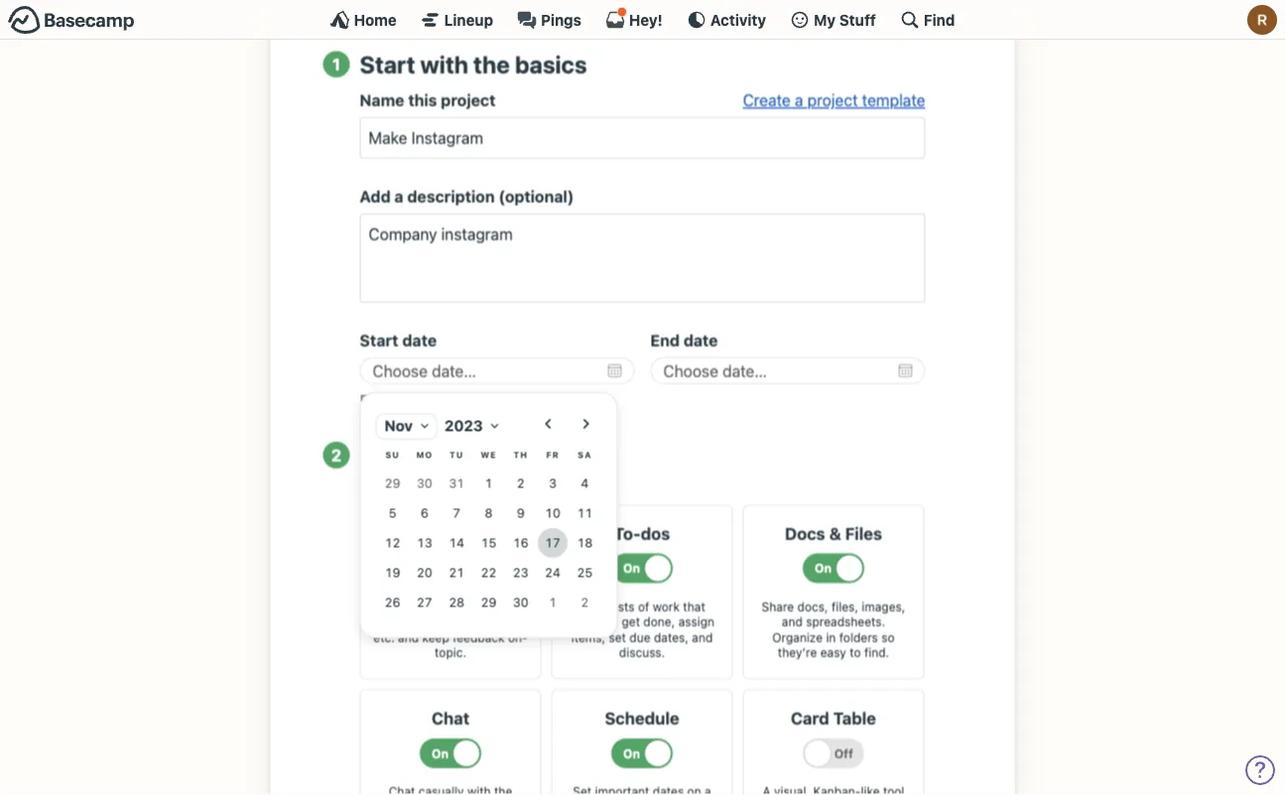 Task type: vqa. For each thing, say whether or not it's contained in the screenshot.


Task type: describe. For each thing, give the bounding box(es) containing it.
choose your tools
[[360, 441, 560, 469]]

tu
[[450, 450, 464, 460]]

activity link
[[687, 10, 767, 30]]

Name this project text field
[[360, 117, 926, 159]]

and inside share docs, files, images, and spreadsheets. organize in folders so they're easy to find.
[[782, 615, 803, 629]]

7 button
[[442, 498, 472, 528]]

mo
[[417, 450, 433, 460]]

1 vertical spatial 29
[[481, 595, 497, 609]]

13 button
[[410, 528, 440, 558]]

2 vertical spatial 2
[[581, 595, 589, 609]]

28 button
[[442, 588, 472, 618]]

0 horizontal spatial 2 button
[[506, 469, 536, 498]]

12 button
[[378, 528, 408, 558]]

a for add
[[395, 187, 404, 206]]

27
[[417, 595, 433, 609]]

dos
[[641, 524, 670, 543]]

22
[[481, 565, 497, 579]]

0 vertical spatial 1
[[333, 54, 341, 74]]

message board
[[389, 524, 512, 543]]

11
[[577, 505, 593, 520]]

remove dates link
[[360, 391, 456, 409]]

home
[[354, 11, 397, 28]]

0 horizontal spatial 30 button
[[410, 469, 440, 498]]

switch accounts image
[[8, 5, 135, 36]]

&
[[830, 524, 842, 543]]

create
[[743, 91, 791, 110]]

1 for the top 1 button
[[485, 476, 493, 490]]

activity
[[711, 11, 767, 28]]

1 vertical spatial tools
[[521, 476, 555, 493]]

images,
[[862, 600, 906, 613]]

24 button
[[538, 558, 568, 588]]

docs
[[785, 524, 826, 543]]

post announcements, pitch ideas, progress updates, etc. and keep feedback on- topic.
[[374, 600, 528, 660]]

to-dos
[[614, 524, 670, 543]]

1 for bottom 1 button
[[549, 595, 557, 609]]

and inside the post announcements, pitch ideas, progress updates, etc. and keep feedback on- topic.
[[398, 630, 419, 644]]

files,
[[832, 600, 859, 613]]

needs
[[570, 615, 604, 629]]

that
[[683, 600, 706, 613]]

the
[[474, 50, 510, 78]]

remove dates
[[360, 391, 456, 409]]

dates,
[[654, 630, 689, 644]]

lineup link
[[421, 10, 494, 30]]

choose
[[360, 441, 445, 469]]

th
[[514, 450, 528, 460]]

24
[[545, 565, 561, 579]]

ruby image
[[1248, 5, 1278, 35]]

due
[[630, 630, 651, 644]]

hey! button
[[606, 7, 663, 30]]

you can always change tools later.
[[360, 476, 592, 493]]

(optional)
[[499, 187, 574, 206]]

get
[[622, 615, 640, 629]]

su
[[386, 450, 400, 460]]

files
[[846, 524, 883, 543]]

easy
[[821, 646, 847, 660]]

14
[[449, 535, 465, 550]]

to inside share docs, files, images, and spreadsheets. organize in folders so they're easy to find.
[[850, 646, 861, 660]]

find
[[924, 11, 956, 28]]

0 vertical spatial 29
[[385, 476, 401, 490]]

spreadsheets.
[[806, 615, 886, 629]]

31 button
[[442, 469, 472, 498]]

27 button
[[410, 588, 440, 618]]

post
[[374, 600, 399, 613]]

discuss.
[[619, 646, 665, 660]]

create a project template link
[[743, 91, 926, 110]]

0 horizontal spatial 29 button
[[378, 469, 408, 498]]

7
[[453, 505, 461, 520]]

items,
[[572, 630, 606, 644]]

organize
[[773, 630, 823, 644]]

to-
[[614, 524, 641, 543]]

2023
[[445, 417, 483, 434]]

docs,
[[798, 600, 829, 613]]

ideas,
[[382, 615, 415, 629]]

share docs, files, images, and spreadsheets. organize in folders so they're easy to find.
[[762, 600, 906, 660]]

home link
[[330, 10, 397, 30]]

announcements,
[[403, 600, 496, 613]]

work
[[653, 600, 680, 613]]

this
[[408, 91, 437, 110]]

make lists of work that needs to get done, assign items, set due dates, and discuss.
[[570, 600, 715, 660]]

9
[[517, 505, 525, 520]]

1 choose date… field from the left
[[360, 358, 635, 384]]

16 button
[[506, 528, 536, 558]]

lists
[[612, 600, 635, 613]]

my stuff
[[814, 11, 877, 28]]

description
[[408, 187, 495, 206]]

basics
[[515, 50, 587, 78]]

1 vertical spatial 2 button
[[570, 588, 600, 618]]

nov
[[385, 417, 413, 434]]

of
[[638, 600, 650, 613]]

1 vertical spatial 1 button
[[538, 588, 568, 618]]



Task type: locate. For each thing, give the bounding box(es) containing it.
name this project
[[360, 91, 496, 110]]

23 button
[[506, 558, 536, 588]]

find.
[[865, 646, 890, 660]]

2 button down '25'
[[570, 588, 600, 618]]

in
[[827, 630, 836, 644]]

0 horizontal spatial 1 button
[[474, 469, 504, 498]]

done,
[[644, 615, 675, 629]]

start for start with the basics
[[360, 50, 416, 78]]

lineup
[[445, 11, 494, 28]]

2 down th
[[517, 476, 525, 490]]

4
[[581, 476, 589, 490]]

12
[[385, 535, 401, 550]]

22 button
[[474, 558, 504, 588]]

0 vertical spatial 29 button
[[378, 469, 408, 498]]

14 button
[[442, 528, 472, 558]]

1 horizontal spatial and
[[692, 630, 713, 644]]

1 down 24 button
[[549, 595, 557, 609]]

18 button
[[570, 528, 600, 558]]

1 vertical spatial a
[[395, 187, 404, 206]]

make
[[579, 600, 609, 613]]

2 horizontal spatial 1
[[549, 595, 557, 609]]

0 horizontal spatial and
[[398, 630, 419, 644]]

8
[[485, 505, 493, 520]]

Add a description (optional) text field
[[360, 214, 926, 303]]

0 horizontal spatial 1
[[333, 54, 341, 74]]

to down folders
[[850, 646, 861, 660]]

1 horizontal spatial 2 button
[[570, 588, 600, 618]]

0 horizontal spatial project
[[441, 91, 496, 110]]

2 up needs
[[581, 595, 589, 609]]

sa
[[578, 450, 592, 460]]

0 vertical spatial 2 button
[[506, 469, 536, 498]]

19 button
[[378, 558, 408, 588]]

20
[[417, 565, 433, 579]]

30 button down 23
[[506, 588, 536, 618]]

1 horizontal spatial 29 button
[[474, 588, 504, 618]]

16
[[513, 535, 529, 550]]

2 horizontal spatial 2
[[581, 595, 589, 609]]

1 button down 24
[[538, 588, 568, 618]]

0 vertical spatial to
[[607, 615, 619, 629]]

1 horizontal spatial 30
[[513, 595, 529, 609]]

1 horizontal spatial a
[[795, 91, 804, 110]]

1 button
[[474, 469, 504, 498], [538, 588, 568, 618]]

pitch
[[499, 600, 527, 613]]

1 horizontal spatial choose date… field
[[651, 358, 926, 384]]

2 start from the top
[[360, 331, 399, 350]]

8 button
[[474, 498, 504, 528]]

and
[[782, 615, 803, 629], [398, 630, 419, 644], [692, 630, 713, 644]]

topic.
[[435, 646, 467, 660]]

1 horizontal spatial 1 button
[[538, 588, 568, 618]]

1 vertical spatial 30
[[513, 595, 529, 609]]

on-
[[508, 630, 528, 644]]

date
[[403, 331, 437, 350], [684, 331, 718, 350]]

25 button
[[570, 558, 600, 588]]

folders
[[840, 630, 879, 644]]

1 vertical spatial 1
[[485, 476, 493, 490]]

0 vertical spatial 30
[[417, 476, 433, 490]]

3
[[549, 476, 557, 490]]

card
[[791, 709, 830, 728]]

1 date from the left
[[403, 331, 437, 350]]

project left template
[[808, 91, 859, 110]]

to up set
[[607, 615, 619, 629]]

project down start with the basics on the top
[[441, 91, 496, 110]]

31
[[449, 476, 465, 490]]

stuff
[[840, 11, 877, 28]]

6 button
[[410, 498, 440, 528]]

share
[[762, 600, 795, 613]]

1 horizontal spatial 1
[[485, 476, 493, 490]]

fr
[[546, 450, 560, 460]]

always
[[418, 476, 463, 493]]

schedule
[[605, 709, 680, 728]]

create a project template
[[743, 91, 926, 110]]

2 left the 'su'
[[331, 445, 342, 464]]

main element
[[0, 0, 1286, 40]]

10
[[545, 505, 561, 520]]

card table
[[791, 709, 877, 728]]

0 horizontal spatial choose date… field
[[360, 358, 635, 384]]

remove
[[360, 391, 414, 409]]

pings button
[[517, 10, 582, 30]]

1 vertical spatial start
[[360, 331, 399, 350]]

end
[[651, 331, 680, 350]]

11 button
[[570, 498, 600, 528]]

0 horizontal spatial 2
[[331, 445, 342, 464]]

1 down the we at the bottom of the page
[[485, 476, 493, 490]]

a right the add
[[395, 187, 404, 206]]

start up name
[[360, 50, 416, 78]]

1 horizontal spatial 29
[[481, 595, 497, 609]]

Choose date… field
[[360, 358, 635, 384], [651, 358, 926, 384]]

start
[[360, 50, 416, 78], [360, 331, 399, 350]]

29 button
[[378, 469, 408, 498], [474, 588, 504, 618]]

18
[[577, 535, 593, 550]]

tools up 10
[[521, 476, 555, 493]]

30 button down the 'mo'
[[410, 469, 440, 498]]

we
[[481, 450, 497, 460]]

project for a
[[808, 91, 859, 110]]

0 vertical spatial a
[[795, 91, 804, 110]]

19
[[385, 565, 401, 579]]

and inside make lists of work that needs to get done, assign items, set due dates, and discuss.
[[692, 630, 713, 644]]

1 start from the top
[[360, 50, 416, 78]]

29 button down the 'su'
[[378, 469, 408, 498]]

0 horizontal spatial date
[[403, 331, 437, 350]]

start for start date
[[360, 331, 399, 350]]

0 horizontal spatial 29
[[385, 476, 401, 490]]

set
[[609, 630, 627, 644]]

0 vertical spatial start
[[360, 50, 416, 78]]

a
[[795, 91, 804, 110], [395, 187, 404, 206]]

add a description (optional)
[[360, 187, 574, 206]]

2 date from the left
[[684, 331, 718, 350]]

10 button
[[538, 498, 568, 528]]

0 horizontal spatial 30
[[417, 476, 433, 490]]

30 down 23 button
[[513, 595, 529, 609]]

20 button
[[410, 558, 440, 588]]

1 vertical spatial 29 button
[[474, 588, 504, 618]]

30
[[417, 476, 433, 490], [513, 595, 529, 609]]

2 button down th
[[506, 469, 536, 498]]

2 vertical spatial 1
[[549, 595, 557, 609]]

2 horizontal spatial and
[[782, 615, 803, 629]]

tools up 3
[[505, 441, 560, 469]]

29 button down 22
[[474, 588, 504, 618]]

my stuff button
[[790, 10, 877, 30]]

0 vertical spatial 2
[[331, 445, 342, 464]]

to inside make lists of work that needs to get done, assign items, set due dates, and discuss.
[[607, 615, 619, 629]]

29 down the 'su'
[[385, 476, 401, 490]]

1 down home link
[[333, 54, 341, 74]]

29 up updates,
[[481, 595, 497, 609]]

1 vertical spatial 2
[[517, 476, 525, 490]]

date up remove dates
[[403, 331, 437, 350]]

1 vertical spatial 30 button
[[506, 588, 536, 618]]

0 vertical spatial 1 button
[[474, 469, 504, 498]]

1 horizontal spatial to
[[850, 646, 861, 660]]

later.
[[559, 476, 592, 493]]

start up 'remove'
[[360, 331, 399, 350]]

26 button
[[378, 588, 408, 618]]

keep
[[423, 630, 450, 644]]

a right create
[[795, 91, 804, 110]]

0 vertical spatial 30 button
[[410, 469, 440, 498]]

and down ideas,
[[398, 630, 419, 644]]

date for start date
[[403, 331, 437, 350]]

30 right can
[[417, 476, 433, 490]]

feedback
[[453, 630, 505, 644]]

2 project from the left
[[808, 91, 859, 110]]

date for end date
[[684, 331, 718, 350]]

0 horizontal spatial a
[[395, 187, 404, 206]]

1 horizontal spatial date
[[684, 331, 718, 350]]

28
[[449, 595, 465, 609]]

1 horizontal spatial 30 button
[[506, 588, 536, 618]]

2 choose date… field from the left
[[651, 358, 926, 384]]

you
[[360, 476, 385, 493]]

tools
[[505, 441, 560, 469], [521, 476, 555, 493]]

dates
[[418, 391, 456, 409]]

1 button down the we at the bottom of the page
[[474, 469, 504, 498]]

a for create
[[795, 91, 804, 110]]

docs & files
[[785, 524, 883, 543]]

board
[[465, 524, 512, 543]]

date right end
[[684, 331, 718, 350]]

project for this
[[441, 91, 496, 110]]

3 button
[[538, 469, 568, 498]]

21 button
[[442, 558, 472, 588]]

5
[[389, 505, 397, 520]]

1 horizontal spatial 2
[[517, 476, 525, 490]]

updates,
[[471, 615, 520, 629]]

and down assign on the bottom of the page
[[692, 630, 713, 644]]

0 horizontal spatial to
[[607, 615, 619, 629]]

add
[[360, 187, 391, 206]]

5 button
[[378, 498, 408, 528]]

pings
[[541, 11, 582, 28]]

1 vertical spatial to
[[850, 646, 861, 660]]

my
[[814, 11, 836, 28]]

0 vertical spatial tools
[[505, 441, 560, 469]]

find button
[[900, 10, 956, 30]]

17 button
[[538, 528, 568, 558]]

1 project from the left
[[441, 91, 496, 110]]

and up organize
[[782, 615, 803, 629]]

1 horizontal spatial project
[[808, 91, 859, 110]]



